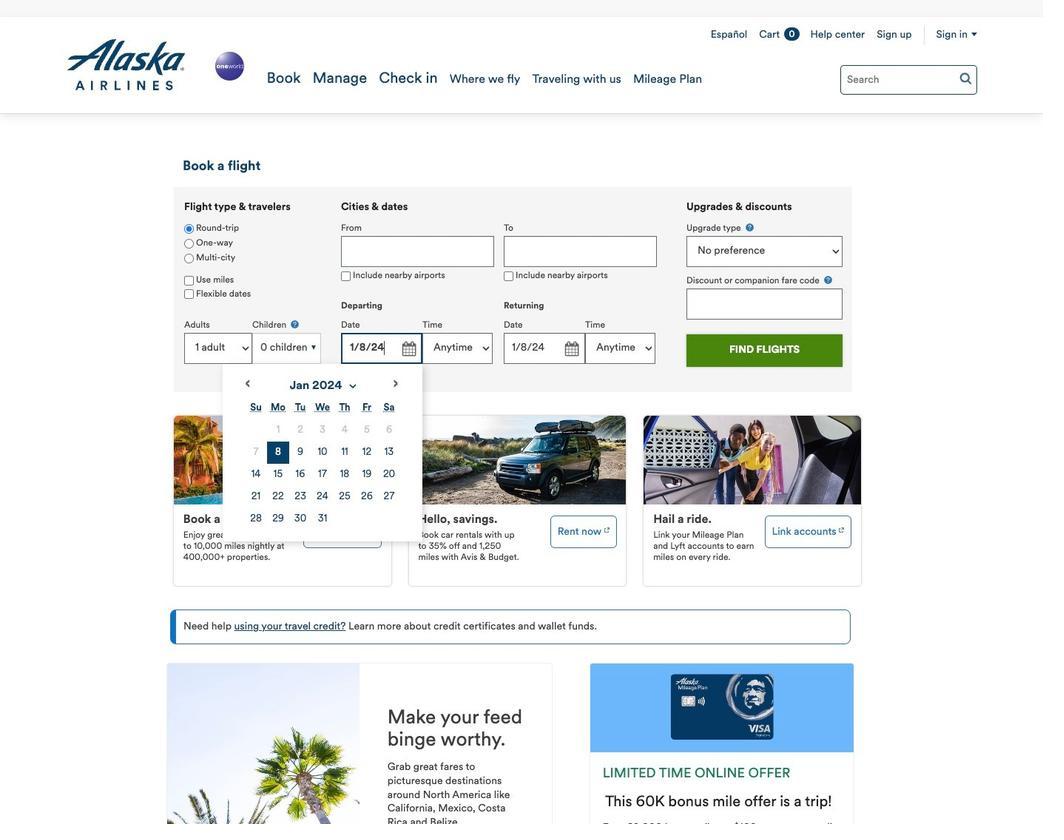 Task type: describe. For each thing, give the bounding box(es) containing it.
3 row from the top
[[245, 464, 400, 486]]

5 row from the top
[[245, 508, 400, 531]]

header nav bar navigation
[[0, 17, 1044, 114]]

oneworld logo image
[[212, 49, 247, 84]]

4 row from the top
[[245, 486, 400, 508]]

search button image
[[960, 72, 973, 84]]

  radio
[[184, 239, 194, 248]]

1 row from the top
[[245, 420, 400, 442]]

photo of an suv driving towards a mountain image
[[409, 416, 626, 505]]

1   radio from the top
[[184, 224, 194, 234]]

Search text field
[[841, 65, 978, 95]]



Task type: locate. For each thing, give the bounding box(es) containing it.
photo of a hotel with a swimming pool and palm trees image
[[174, 416, 391, 505]]

1 vertical spatial   radio
[[184, 254, 194, 263]]

  radio down   option in the top left of the page
[[184, 254, 194, 263]]

None checkbox
[[341, 271, 351, 281], [504, 271, 514, 281], [184, 290, 194, 299], [341, 271, 351, 281], [504, 271, 514, 281], [184, 290, 194, 299]]

None submit
[[687, 334, 843, 367]]

alaska airlines logo image
[[66, 39, 187, 91]]

some kids opening a door image
[[644, 416, 862, 505]]

row
[[245, 420, 400, 442], [245, 442, 400, 464], [245, 464, 400, 486], [245, 486, 400, 508], [245, 508, 400, 531]]

grid
[[245, 397, 400, 531]]

None text field
[[504, 236, 657, 267], [341, 333, 423, 364], [504, 333, 586, 364], [504, 236, 657, 267], [341, 333, 423, 364], [504, 333, 586, 364]]

rent now image
[[604, 523, 610, 535]]

group
[[174, 187, 331, 384], [223, 202, 667, 542], [687, 222, 843, 319]]

1 open datepicker image from the left
[[398, 339, 419, 360]]

option group
[[184, 222, 321, 266]]

  radio
[[184, 224, 194, 234], [184, 254, 194, 263]]

2 open datepicker image from the left
[[561, 339, 582, 360]]

book rides image
[[840, 523, 845, 535]]

  radio up   option in the top left of the page
[[184, 224, 194, 234]]

2 row from the top
[[245, 442, 400, 464]]

0 vertical spatial   radio
[[184, 224, 194, 234]]

open datepicker image
[[398, 339, 419, 360], [561, 339, 582, 360]]

  checkbox
[[184, 276, 194, 285]]

None text field
[[341, 236, 494, 267], [687, 288, 843, 319], [341, 236, 494, 267], [687, 288, 843, 319]]

1 horizontal spatial open datepicker image
[[561, 339, 582, 360]]

0 horizontal spatial open datepicker image
[[398, 339, 419, 360]]

cell
[[267, 420, 289, 442], [289, 420, 312, 442], [312, 420, 334, 442], [334, 420, 356, 442], [356, 420, 378, 442], [378, 420, 400, 442], [245, 442, 267, 464], [267, 442, 289, 464], [289, 442, 312, 464], [312, 442, 334, 464], [334, 442, 356, 464], [356, 442, 378, 464], [378, 442, 400, 464], [245, 464, 267, 486], [267, 464, 289, 486], [289, 464, 312, 486], [312, 464, 334, 486], [334, 464, 356, 486], [356, 464, 378, 486], [378, 464, 400, 486], [245, 486, 267, 508], [267, 486, 289, 508], [289, 486, 312, 508], [312, 486, 334, 508], [334, 486, 356, 508], [356, 486, 378, 508], [378, 486, 400, 508], [245, 508, 267, 531], [267, 508, 289, 531], [289, 508, 312, 531], [312, 508, 334, 531]]

2   radio from the top
[[184, 254, 194, 263]]



Task type: vqa. For each thing, say whether or not it's contained in the screenshot.
Open datepicker icon
yes



